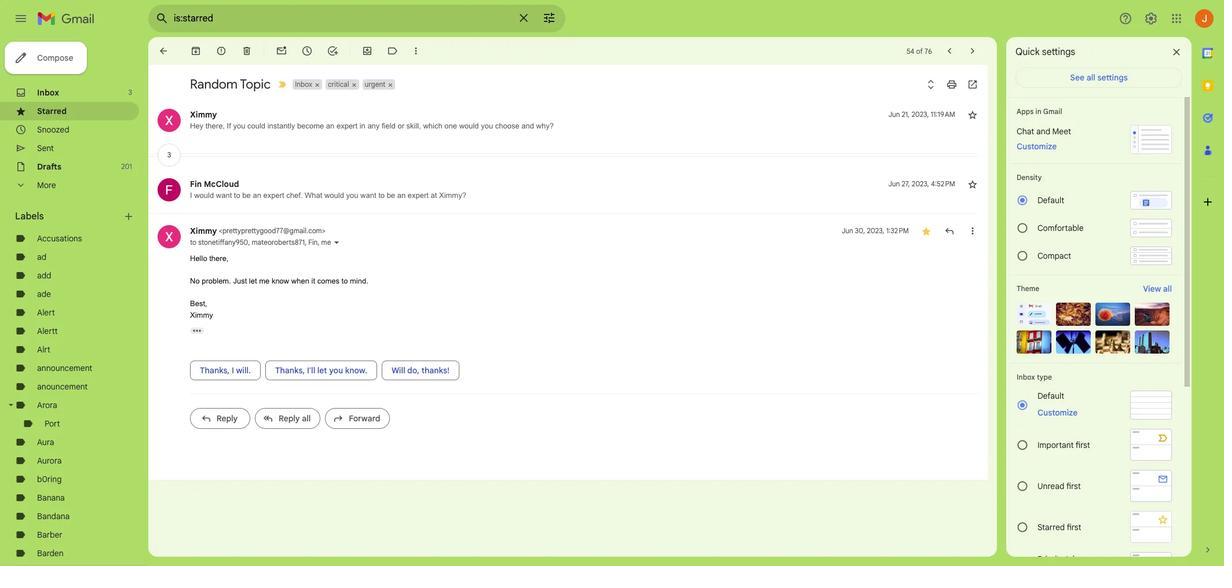 Task type: locate. For each thing, give the bounding box(es) containing it.
barden link
[[37, 549, 64, 559]]

1 vertical spatial not starred checkbox
[[967, 178, 978, 190]]

move to inbox image
[[361, 45, 373, 57]]

an up ximmy cell
[[253, 191, 261, 200]]

and left the why?
[[522, 122, 534, 130]]

type
[[1037, 373, 1052, 382]]

of
[[916, 47, 923, 55]]

alrt link
[[37, 345, 50, 355]]

first right unread
[[1066, 481, 1081, 492]]

0 vertical spatial settings
[[1042, 46, 1075, 58]]

announcement
[[37, 363, 92, 374]]

in left "any"
[[360, 122, 365, 130]]

would down fin mccloud
[[194, 191, 214, 200]]

2 reply from the left
[[279, 414, 300, 424]]

let right i'll
[[317, 366, 327, 376]]

expert left at
[[408, 191, 429, 200]]

1 , from the left
[[248, 238, 250, 247]]

priority
[[1038, 554, 1064, 565]]

customize
[[1017, 141, 1057, 152], [1038, 408, 1078, 418]]

report spam image
[[216, 45, 227, 57]]

0 vertical spatial let
[[249, 277, 257, 286]]

54 of 76
[[907, 47, 932, 55]]

2 vertical spatial first
[[1067, 522, 1081, 533]]

inbox up starred link
[[37, 87, 59, 98]]

inbox right priority
[[1066, 554, 1086, 565]]

delete image
[[241, 45, 253, 57]]

inbox
[[295, 80, 312, 89], [37, 87, 59, 98], [1017, 373, 1035, 382], [1066, 554, 1086, 565]]

2023, right 30,
[[867, 227, 884, 235]]

2 vertical spatial ximmy
[[190, 311, 213, 319]]

arora link
[[37, 400, 57, 411]]

2 vertical spatial jun
[[842, 227, 853, 235]]

3 inside dropdown button
[[167, 151, 171, 159]]

not starred checkbox right 11:19 am on the right top of the page
[[967, 109, 978, 120]]

2 not starred checkbox from the top
[[967, 178, 978, 190]]

and right chat
[[1036, 126, 1050, 137]]

default up comfortable
[[1038, 195, 1064, 206]]

2 thanks, from the left
[[275, 366, 305, 376]]

gmail image
[[37, 7, 100, 30]]

1 vertical spatial i
[[232, 366, 234, 376]]

1 horizontal spatial be
[[387, 191, 395, 200]]

jun left the 27,
[[888, 180, 900, 188]]

there, left if
[[205, 122, 225, 130]]

0 horizontal spatial all
[[302, 414, 311, 424]]

1 vertical spatial ximmy
[[190, 226, 217, 236]]

None search field
[[148, 5, 565, 32]]

1 horizontal spatial in
[[1036, 107, 1041, 116]]

customize button up 'important'
[[1031, 406, 1085, 420]]

0 vertical spatial there,
[[205, 122, 225, 130]]

2 vertical spatial 2023,
[[867, 227, 884, 235]]

jun inside cell
[[842, 227, 853, 235]]

customize up 'important'
[[1038, 408, 1078, 418]]

me left show details icon
[[321, 238, 331, 247]]

thanks, left i'll
[[275, 366, 305, 376]]

prettyprettygood77@gmail.com
[[222, 227, 322, 235]]

1 horizontal spatial 3
[[167, 151, 171, 159]]

an right 'become'
[[326, 122, 334, 130]]

2 , from the left
[[305, 238, 307, 247]]

alrt
[[37, 345, 50, 355]]

3
[[128, 88, 132, 97], [167, 151, 171, 159]]

0 vertical spatial default
[[1038, 195, 1064, 206]]

there, for hey
[[205, 122, 225, 130]]

theme element
[[1017, 283, 1039, 295]]

want right what
[[360, 191, 376, 200]]

all down i'll
[[302, 414, 311, 424]]

first for unread first
[[1066, 481, 1081, 492]]

not starred checkbox for fin mccloud
[[967, 178, 978, 190]]

want down mccloud
[[216, 191, 232, 200]]

i'll
[[307, 366, 315, 376]]

settings right quick
[[1042, 46, 1075, 58]]

theme
[[1017, 284, 1039, 293]]

i down fin mccloud
[[190, 191, 192, 200]]

1 horizontal spatial i
[[232, 366, 234, 376]]

2 horizontal spatial ,
[[318, 238, 320, 247]]

1 vertical spatial me
[[259, 277, 270, 286]]

hello there,
[[190, 254, 229, 263]]

first right 'important'
[[1076, 440, 1090, 450]]

1 vertical spatial let
[[317, 366, 327, 376]]

stonetiffany950
[[198, 238, 248, 247]]

3 , from the left
[[318, 238, 320, 247]]

all right the see
[[1087, 72, 1095, 83]]

thanks, for thanks, i'll let you know.
[[275, 366, 305, 376]]

starred up priority
[[1038, 522, 1065, 533]]

1 vertical spatial 3
[[167, 151, 171, 159]]

0 vertical spatial not starred checkbox
[[967, 109, 978, 120]]

2 horizontal spatial an
[[397, 191, 406, 200]]

0 horizontal spatial i
[[190, 191, 192, 200]]

there, down stonetiffany950
[[209, 254, 229, 263]]

not starred checkbox right 4:52 pm
[[967, 178, 978, 190]]

be
[[242, 191, 251, 200], [387, 191, 395, 200]]

1 vertical spatial in
[[360, 122, 365, 130]]

1 vertical spatial 2023,
[[912, 180, 929, 188]]

1 horizontal spatial reply
[[279, 414, 300, 424]]

first for important first
[[1076, 440, 1090, 450]]

2023, right the 27,
[[912, 180, 929, 188]]

fin left show details icon
[[308, 238, 318, 247]]

or
[[398, 122, 404, 130]]

fin left mccloud
[[190, 179, 202, 189]]

0 horizontal spatial reply
[[216, 414, 238, 424]]

1 horizontal spatial settings
[[1097, 72, 1128, 83]]

expert
[[337, 122, 357, 130], [263, 191, 284, 200], [408, 191, 429, 200]]

labels navigation
[[0, 37, 148, 567]]

there, for hello
[[209, 254, 229, 263]]

0 horizontal spatial thanks,
[[200, 366, 230, 376]]

inbox left type
[[1017, 373, 1035, 382]]

important
[[1038, 440, 1074, 450]]

reply link
[[190, 408, 250, 429]]

reply for reply all
[[279, 414, 300, 424]]

not starred image
[[967, 109, 978, 120]]

1 vertical spatial jun
[[888, 180, 900, 188]]

2023,
[[912, 110, 929, 119], [912, 180, 929, 188], [867, 227, 884, 235]]

i would want to be an expert chef. what would you want to be an expert at ximmy?
[[190, 191, 466, 200]]

1 vertical spatial all
[[1163, 284, 1172, 294]]

all
[[1087, 72, 1095, 83], [1163, 284, 1172, 294], [302, 414, 311, 424]]

you left the choose
[[481, 122, 493, 130]]

1 thanks, from the left
[[200, 366, 230, 376]]

mind.
[[350, 277, 368, 286]]

1 reply from the left
[[216, 414, 238, 424]]

0 vertical spatial 3
[[128, 88, 132, 97]]

default down type
[[1038, 391, 1064, 401]]

advanced search options image
[[538, 6, 561, 30]]

0 horizontal spatial in
[[360, 122, 365, 130]]

search mail image
[[152, 8, 173, 29]]

1 vertical spatial default
[[1038, 391, 1064, 401]]

ade link
[[37, 289, 51, 300]]

to down mccloud
[[234, 191, 240, 200]]

more image
[[410, 45, 422, 57]]

view all button
[[1136, 282, 1179, 296]]

let right just
[[249, 277, 257, 286]]

0 vertical spatial i
[[190, 191, 192, 200]]

list
[[148, 97, 978, 439]]

2 vertical spatial all
[[302, 414, 311, 424]]

an left at
[[397, 191, 406, 200]]

1 horizontal spatial let
[[317, 366, 327, 376]]

0 horizontal spatial an
[[253, 191, 261, 200]]

no problem. just let me know when it comes to mind.
[[190, 277, 368, 286]]

skill,
[[406, 122, 421, 130]]

1 ximmy from the top
[[190, 109, 217, 120]]

0 horizontal spatial ,
[[248, 238, 250, 247]]

me left the know
[[259, 277, 270, 286]]

1 horizontal spatial thanks,
[[275, 366, 305, 376]]

reply inside reply all link
[[279, 414, 300, 424]]

older image
[[967, 45, 978, 57]]

1 horizontal spatial ,
[[305, 238, 307, 247]]

to stonetiffany950 , mateoroberts871 , fin , me
[[190, 238, 331, 247]]

thanks, inside 'button'
[[200, 366, 230, 376]]

starred first
[[1038, 522, 1081, 533]]

reply
[[216, 414, 238, 424], [279, 414, 300, 424]]

1 horizontal spatial and
[[1036, 126, 1050, 137]]

snoozed link
[[37, 125, 69, 135]]

inbox inside labels navigation
[[37, 87, 59, 98]]

would right one
[[459, 122, 479, 130]]

expert left "any"
[[337, 122, 357, 130]]

0 vertical spatial customize button
[[1010, 140, 1064, 154]]

1 not starred checkbox from the top
[[967, 109, 978, 120]]

1 horizontal spatial an
[[326, 122, 334, 130]]

jun
[[888, 110, 900, 119], [888, 180, 900, 188], [842, 227, 853, 235]]

inbox type
[[1017, 373, 1052, 382]]

0 vertical spatial first
[[1076, 440, 1090, 450]]

ximmy for ximmy
[[190, 109, 217, 120]]

1 want from the left
[[216, 191, 232, 200]]

ximmy left the <
[[190, 226, 217, 236]]

starred up snoozed link
[[37, 106, 67, 116]]

0 vertical spatial fin
[[190, 179, 202, 189]]

1 vertical spatial customize button
[[1031, 406, 1085, 420]]

0 horizontal spatial be
[[242, 191, 251, 200]]

snooze image
[[301, 45, 313, 57]]

first up priority inbox
[[1067, 522, 1081, 533]]

alert link
[[37, 308, 55, 318]]

ximmy up hey
[[190, 109, 217, 120]]

density
[[1017, 173, 1042, 182]]

snoozed
[[37, 125, 69, 135]]

reply inside reply link
[[216, 414, 238, 424]]

want
[[216, 191, 232, 200], [360, 191, 376, 200]]

thanks, inside button
[[275, 366, 305, 376]]

be left at
[[387, 191, 395, 200]]

jun 30, 2023, 1:32 pm cell
[[842, 225, 909, 237]]

jun left the 21,
[[888, 110, 900, 119]]

me
[[321, 238, 331, 247], [259, 277, 270, 286]]

settings
[[1042, 46, 1075, 58], [1097, 72, 1128, 83]]

will do, thanks! button
[[382, 361, 459, 381]]

1 vertical spatial customize
[[1038, 408, 1078, 418]]

1 vertical spatial first
[[1066, 481, 1081, 492]]

0 vertical spatial customize
[[1017, 141, 1057, 152]]

1 vertical spatial starred
[[1038, 522, 1065, 533]]

inbox inside inbox "button"
[[295, 80, 312, 89]]

0 vertical spatial ximmy
[[190, 109, 217, 120]]

quick settings
[[1016, 46, 1075, 58]]

arora
[[37, 400, 57, 411]]

Starred checkbox
[[921, 225, 932, 237]]

you left know.
[[329, 366, 343, 376]]

jun 21, 2023, 11:19 am
[[888, 110, 955, 119]]

1 vertical spatial settings
[[1097, 72, 1128, 83]]

1 horizontal spatial want
[[360, 191, 376, 200]]

0 vertical spatial all
[[1087, 72, 1095, 83]]

0 vertical spatial me
[[321, 238, 331, 247]]

2 want from the left
[[360, 191, 376, 200]]

starred inside labels navigation
[[37, 106, 67, 116]]

apps in gmail
[[1017, 107, 1062, 116]]

choose
[[495, 122, 519, 130]]

all right view
[[1163, 284, 1172, 294]]

1 horizontal spatial all
[[1087, 72, 1095, 83]]

inbox for inbox link
[[37, 87, 59, 98]]

see
[[1070, 72, 1085, 83]]

ade
[[37, 289, 51, 300]]

clear search image
[[512, 6, 535, 30]]

starred for starred first
[[1038, 522, 1065, 533]]

settings image
[[1144, 12, 1158, 25]]

quick
[[1016, 46, 1040, 58]]

in
[[1036, 107, 1041, 116], [360, 122, 365, 130]]

1 horizontal spatial fin
[[308, 238, 318, 247]]

best, ximmy
[[190, 300, 213, 319]]

an
[[326, 122, 334, 130], [253, 191, 261, 200], [397, 191, 406, 200]]

would right what
[[324, 191, 344, 200]]

2 ximmy from the top
[[190, 226, 217, 236]]

in right apps
[[1036, 107, 1041, 116]]

jun 21, 2023, 11:19 am cell
[[888, 109, 955, 120]]

1 default from the top
[[1038, 195, 1064, 206]]

accusations
[[37, 233, 82, 244]]

customize button down chat
[[1010, 140, 1064, 154]]

expert left "chef." on the left top
[[263, 191, 284, 200]]

fin
[[190, 179, 202, 189], [308, 238, 318, 247]]

inbox down 'snooze' image
[[295, 80, 312, 89]]

0 vertical spatial jun
[[888, 110, 900, 119]]

reply all link
[[255, 408, 321, 429]]

jun left 30,
[[842, 227, 853, 235]]

port link
[[45, 419, 60, 429]]

ximmy cell
[[190, 226, 325, 236]]

to left at
[[378, 191, 385, 200]]

settings inside button
[[1097, 72, 1128, 83]]

random
[[190, 76, 238, 92]]

labels image
[[387, 45, 399, 57]]

1 be from the left
[[242, 191, 251, 200]]

0 vertical spatial 2023,
[[912, 110, 929, 119]]

show details image
[[333, 239, 340, 246]]

0 horizontal spatial want
[[216, 191, 232, 200]]

i inside 'button'
[[232, 366, 234, 376]]

thanks,
[[200, 366, 230, 376], [275, 366, 305, 376]]

reply down thanks, i'll let you know. button
[[279, 414, 300, 424]]

reply down thanks, i will. 'button'
[[216, 414, 238, 424]]

thanks, left will. in the left of the page
[[200, 366, 230, 376]]

i left will. in the left of the page
[[232, 366, 234, 376]]

jun for ximmy
[[888, 110, 900, 119]]

2 horizontal spatial all
[[1163, 284, 1172, 294]]

1 vertical spatial there,
[[209, 254, 229, 263]]

aura
[[37, 437, 54, 448]]

starred image
[[921, 225, 932, 237]]

0 horizontal spatial starred
[[37, 106, 67, 116]]

0 horizontal spatial 3
[[128, 88, 132, 97]]

i
[[190, 191, 192, 200], [232, 366, 234, 376]]

be up ximmy < prettyprettygood77@gmail.com >
[[242, 191, 251, 200]]

ximmy down best,
[[190, 311, 213, 319]]

0 horizontal spatial and
[[522, 122, 534, 130]]

all inside list
[[302, 414, 311, 424]]

critical button
[[326, 79, 350, 90]]

you inside button
[[329, 366, 343, 376]]

starred
[[37, 106, 67, 116], [1038, 522, 1065, 533]]

0 horizontal spatial me
[[259, 277, 270, 286]]

forward link
[[325, 408, 390, 429]]

Not starred checkbox
[[967, 109, 978, 120], [967, 178, 978, 190]]

customize down chat
[[1017, 141, 1057, 152]]

tab list
[[1192, 37, 1224, 525]]

0 vertical spatial starred
[[37, 106, 67, 116]]

compose button
[[5, 42, 87, 74]]

let inside button
[[317, 366, 327, 376]]

settings right the see
[[1097, 72, 1128, 83]]

ad link
[[37, 252, 46, 262]]

2023, right the 21,
[[912, 110, 929, 119]]

support image
[[1119, 12, 1133, 25]]

1 horizontal spatial starred
[[1038, 522, 1065, 533]]



Task type: vqa. For each thing, say whether or not it's contained in the screenshot.
mind.
yes



Task type: describe. For each thing, give the bounding box(es) containing it.
21,
[[902, 110, 910, 119]]

thanks, i'll let you know. button
[[265, 361, 377, 381]]

one
[[445, 122, 457, 130]]

to left mind.
[[342, 277, 348, 286]]

chat
[[1017, 126, 1034, 137]]

barber
[[37, 530, 62, 540]]

in inside list
[[360, 122, 365, 130]]

random topic
[[190, 76, 271, 92]]

more button
[[0, 176, 139, 195]]

compose
[[37, 53, 73, 63]]

1 vertical spatial fin
[[308, 238, 318, 247]]

thanks, i will.
[[200, 366, 251, 376]]

0 horizontal spatial fin
[[190, 179, 202, 189]]

what
[[305, 191, 322, 200]]

201
[[121, 162, 132, 171]]

do,
[[407, 366, 419, 376]]

newer image
[[944, 45, 955, 57]]

port
[[45, 419, 60, 429]]

b0ring link
[[37, 474, 62, 485]]

to up hello
[[190, 238, 196, 247]]

if
[[227, 122, 231, 130]]

sent link
[[37, 143, 54, 154]]

urgent button
[[362, 79, 387, 90]]

main menu image
[[14, 12, 28, 25]]

no
[[190, 277, 200, 286]]

accusations link
[[37, 233, 82, 244]]

thanks!
[[421, 366, 450, 376]]

archive image
[[190, 45, 202, 57]]

2 horizontal spatial would
[[459, 122, 479, 130]]

you right if
[[233, 122, 245, 130]]

Search mail text field
[[174, 13, 510, 24]]

reply for reply
[[216, 414, 238, 424]]

27,
[[902, 180, 910, 188]]

topic
[[240, 76, 271, 92]]

banana link
[[37, 493, 65, 503]]

reply all
[[279, 414, 311, 424]]

thanks, i'll let you know.
[[275, 366, 367, 376]]

anouncement link
[[37, 382, 88, 392]]

chef.
[[286, 191, 303, 200]]

2023, for fin mccloud
[[912, 180, 929, 188]]

mccloud
[[204, 179, 239, 189]]

you right what
[[346, 191, 358, 200]]

see all settings button
[[1016, 67, 1182, 88]]

>
[[322, 227, 325, 235]]

why?
[[536, 122, 554, 130]]

meet
[[1052, 126, 1071, 137]]

know.
[[345, 366, 367, 376]]

quick settings element
[[1016, 46, 1075, 67]]

aurora link
[[37, 456, 62, 466]]

announcement link
[[37, 363, 92, 374]]

hey there, if you could instantly become an expert in any field or skill, which one would you choose and why?
[[190, 122, 554, 130]]

labels
[[15, 211, 44, 222]]

2 horizontal spatial expert
[[408, 191, 429, 200]]

54
[[907, 47, 914, 55]]

list containing ximmy
[[148, 97, 978, 439]]

view all
[[1143, 284, 1172, 294]]

0 horizontal spatial settings
[[1042, 46, 1075, 58]]

more
[[37, 180, 56, 191]]

ximmy?
[[439, 191, 466, 200]]

0 horizontal spatial would
[[194, 191, 214, 200]]

chat and meet customize
[[1017, 126, 1071, 152]]

2 default from the top
[[1038, 391, 1064, 401]]

banana
[[37, 493, 65, 503]]

jun for fin mccloud
[[888, 180, 900, 188]]

not starred checkbox for ximmy
[[967, 109, 978, 120]]

2023, for ximmy
[[912, 110, 929, 119]]

add
[[37, 271, 51, 281]]

inbox for inbox type
[[1017, 373, 1035, 382]]

customize inside 'chat and meet customize'
[[1017, 141, 1057, 152]]

best,
[[190, 300, 207, 308]]

at
[[431, 191, 437, 200]]

first for starred first
[[1067, 522, 1081, 533]]

will.
[[236, 366, 251, 376]]

ximmy for ximmy < prettyprettygood77@gmail.com >
[[190, 226, 217, 236]]

back to starred image
[[158, 45, 169, 57]]

customize button for default
[[1031, 406, 1085, 420]]

1 horizontal spatial would
[[324, 191, 344, 200]]

inbox button
[[293, 79, 313, 90]]

drafts
[[37, 162, 61, 172]]

3 ximmy from the top
[[190, 311, 213, 319]]

thanks, i will. button
[[190, 361, 261, 381]]

starred link
[[37, 106, 67, 116]]

alertt link
[[37, 326, 58, 337]]

all for reply
[[302, 414, 311, 424]]

2023, inside cell
[[867, 227, 884, 235]]

1 horizontal spatial me
[[321, 238, 331, 247]]

add to tasks image
[[327, 45, 338, 57]]

comfortable
[[1038, 223, 1084, 233]]

become
[[297, 122, 324, 130]]

1 horizontal spatial expert
[[337, 122, 357, 130]]

labels heading
[[15, 211, 123, 222]]

unread
[[1038, 481, 1064, 492]]

sent
[[37, 143, 54, 154]]

3 inside labels navigation
[[128, 88, 132, 97]]

comes
[[317, 277, 339, 286]]

view
[[1143, 284, 1161, 294]]

inbox for inbox "button"
[[295, 80, 312, 89]]

30,
[[855, 227, 865, 235]]

bandana
[[37, 512, 70, 522]]

customize inside button
[[1038, 408, 1078, 418]]

inbox type element
[[1017, 373, 1172, 382]]

<
[[219, 227, 222, 235]]

0 vertical spatial in
[[1036, 107, 1041, 116]]

ad
[[37, 252, 46, 262]]

jun 27, 2023, 4:52 pm cell
[[888, 178, 955, 190]]

any
[[367, 122, 380, 130]]

will do, thanks!
[[392, 366, 450, 376]]

0 horizontal spatial expert
[[263, 191, 284, 200]]

drafts link
[[37, 162, 61, 172]]

know
[[272, 277, 289, 286]]

all for view
[[1163, 284, 1172, 294]]

display density element
[[1017, 173, 1172, 182]]

hey
[[190, 122, 203, 130]]

show trimmed content image
[[190, 328, 204, 334]]

76
[[925, 47, 932, 55]]

it
[[311, 277, 315, 286]]

all for see
[[1087, 72, 1095, 83]]

not starred image
[[967, 178, 978, 190]]

and inside 'chat and meet customize'
[[1036, 126, 1050, 137]]

2 be from the left
[[387, 191, 395, 200]]

jun 30, 2023, 1:32 pm
[[842, 227, 909, 235]]

starred for starred link
[[37, 106, 67, 116]]

see all settings
[[1070, 72, 1128, 83]]

could
[[247, 122, 265, 130]]

thanks, for thanks, i will.
[[200, 366, 230, 376]]

instantly
[[267, 122, 295, 130]]

ximmy < prettyprettygood77@gmail.com >
[[190, 226, 325, 236]]

customize button for chat and meet
[[1010, 140, 1064, 154]]

0 horizontal spatial let
[[249, 277, 257, 286]]

gmail
[[1043, 107, 1062, 116]]

fin mccloud
[[190, 179, 239, 189]]

compact
[[1038, 251, 1071, 261]]

field
[[382, 122, 396, 130]]



